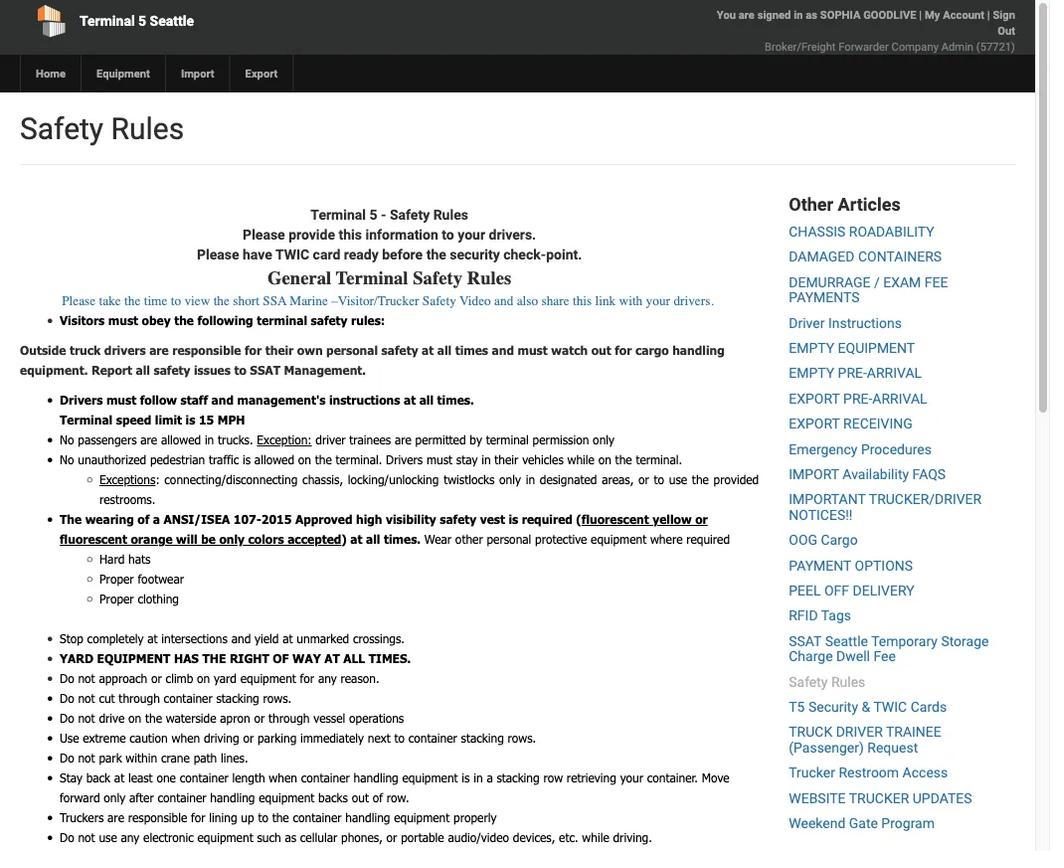 Task type: locate. For each thing, give the bounding box(es) containing it.
cards
[[911, 699, 948, 716]]

1 vertical spatial drivers
[[386, 453, 423, 467]]

fluorescent yellow or fluorescent orange will be only colors accepted
[[60, 513, 708, 547]]

general
[[268, 267, 332, 289]]

allowed down exception:
[[255, 453, 295, 467]]

and inside drivers must follow staff and management's instructions at all times. terminal speed limit is 15 mph no passengers are allowed in trucks. exception: driver trainees are permitted by terminal permission only no unauthorized pedestrian traffic is allowed on the terminal. drivers must stay in their vehicles while on the terminal.
[[212, 393, 234, 408]]

1 horizontal spatial your
[[621, 771, 644, 786]]

through down the 'approach'
[[119, 692, 160, 706]]

please left have
[[197, 246, 239, 263]]

1 horizontal spatial seattle
[[826, 633, 869, 650]]

truck
[[789, 725, 833, 741]]

payment options link
[[789, 558, 914, 574]]

or left climb
[[151, 672, 162, 686]]

on right drive
[[128, 712, 142, 726]]

your right "with"
[[646, 294, 671, 309]]

ssat inside outside truck drivers are responsible for their own personal safety at all times and must watch out for cargo handling equipment. report all safety issues to ssat management.
[[250, 363, 281, 378]]

1 vertical spatial terminal
[[486, 433, 529, 448]]

1 vertical spatial out
[[352, 791, 369, 806]]

0 vertical spatial through
[[119, 692, 160, 706]]

2 horizontal spatial please
[[243, 226, 285, 243]]

of up orange
[[138, 513, 150, 527]]

1 horizontal spatial out
[[592, 344, 612, 358]]

0 vertical spatial export
[[789, 391, 841, 407]]

export up the emergency
[[789, 416, 841, 432]]

etc.
[[559, 831, 579, 846]]

time
[[144, 294, 168, 309]]

1 | from the left
[[920, 8, 923, 21]]

right
[[230, 652, 270, 666]]

1 horizontal spatial please
[[197, 246, 239, 263]]

peel
[[789, 583, 822, 599]]

not left drive
[[78, 712, 95, 726]]

this left link
[[573, 294, 592, 309]]

safety
[[311, 314, 348, 328], [382, 344, 419, 358], [154, 363, 191, 378], [440, 513, 477, 527]]

a inside stop completely at intersections and yield at unmarked crossings. yard equipment has the right of way at all times. do not approach or climb on yard equipment for any reason. do not cut through container stacking rows. do not drive on the waterside apron or through vessel operations use extreme caution when driving or parking immediately next to container stacking rows. do not park within crane path lines. stay back at least one container length when container handling equipment is in a stacking row retrieving your container. move forward only after container handling equipment backs out of row. truckers are responsible for lining up to the container handling equipment properly do not use any electronic equipment such as cellular phones, or portable audio/video devices, etc. while driving.
[[487, 771, 493, 786]]

apron
[[220, 712, 250, 726]]

and right times
[[492, 344, 514, 358]]

0 vertical spatial a
[[153, 513, 160, 527]]

cargo
[[636, 344, 669, 358]]

are down "speed" at left
[[141, 433, 157, 448]]

0 vertical spatial as
[[806, 8, 818, 21]]

0 vertical spatial twic
[[276, 246, 310, 263]]

pre-
[[839, 365, 868, 382], [844, 391, 873, 407]]

damaged
[[789, 249, 855, 265]]

vest
[[480, 513, 506, 527]]

must inside terminal 5 - safety rules please provide this information to your drivers. please have twic card ready before the security check-point. general terminal safety rules please take the time to view the short ssa marine –visitor/trucker safety video and also share this link with your drivers. visitors must obey the following terminal safety rules:
[[108, 314, 138, 328]]

for left cargo
[[615, 344, 632, 358]]

stop
[[60, 632, 83, 647]]

their inside drivers must follow staff and management's instructions at all times. terminal speed limit is 15 mph no passengers are allowed in trucks. exception: driver trainees are permitted by terminal permission only no unauthorized pedestrian traffic is allowed on the terminal. drivers must stay in their vehicles while on the terminal.
[[495, 453, 519, 467]]

1 vertical spatial allowed
[[255, 453, 295, 467]]

0 horizontal spatial through
[[119, 692, 160, 706]]

times. up permitted
[[437, 393, 474, 408]]

terminal
[[257, 314, 308, 328], [486, 433, 529, 448]]

0 horizontal spatial this
[[339, 226, 362, 243]]

0 vertical spatial empty
[[789, 340, 835, 357]]

0 horizontal spatial use
[[99, 831, 117, 846]]

terminal up provide
[[311, 206, 366, 223]]

1 vertical spatial arrival
[[873, 391, 928, 407]]

to right areas,
[[654, 473, 665, 487]]

are inside you are signed in as sophia goodlive | my account | sign out broker/freight forwarder company admin (57721)
[[739, 8, 755, 21]]

1 horizontal spatial equipment
[[839, 340, 916, 357]]

container up backs
[[301, 771, 350, 786]]

twic inside terminal 5 - safety rules please provide this information to your drivers. please have twic card ready before the security check-point. general terminal safety rules please take the time to view the short ssa marine –visitor/trucker safety video and also share this link with your drivers. visitors must obey the following terminal safety rules:
[[276, 246, 310, 263]]

way
[[293, 652, 321, 666]]

1 vertical spatial pre-
[[844, 391, 873, 407]]

proper up completely
[[100, 592, 134, 607]]

0 vertical spatial while
[[568, 453, 595, 467]]

0 vertical spatial this
[[339, 226, 362, 243]]

1 vertical spatial of
[[373, 791, 383, 806]]

at right )
[[351, 533, 363, 547]]

next
[[368, 732, 391, 746]]

electronic
[[143, 831, 194, 846]]

1 vertical spatial rows.
[[508, 732, 537, 746]]

instructions
[[329, 393, 400, 408]]

rfid tags link
[[789, 608, 852, 625]]

3 not from the top
[[78, 712, 95, 726]]

or inside : connecting/disconnecting chassis, locking/unlocking twistlocks only in designated areas, or to use the provided restrooms.
[[639, 473, 650, 487]]

2 empty from the top
[[789, 365, 835, 382]]

2 vertical spatial please
[[62, 294, 96, 309]]

1 vertical spatial twic
[[874, 699, 908, 716]]

link
[[596, 294, 616, 309]]

4 do from the top
[[60, 752, 74, 766]]

are
[[739, 8, 755, 21], [149, 344, 169, 358], [141, 433, 157, 448], [395, 433, 412, 448], [108, 811, 124, 826]]

delivery
[[853, 583, 915, 599]]

0 vertical spatial when
[[172, 732, 200, 746]]

0 vertical spatial your
[[458, 226, 486, 243]]

1 vertical spatial stacking
[[461, 732, 504, 746]]

goodlive
[[864, 8, 917, 21]]

empty down driver
[[789, 340, 835, 357]]

exam
[[884, 274, 922, 291]]

stacking
[[216, 692, 259, 706], [461, 732, 504, 746], [497, 771, 540, 786]]

1 horizontal spatial terminal
[[486, 433, 529, 448]]

through up parking
[[269, 712, 310, 726]]

1 vertical spatial equipment
[[97, 652, 171, 666]]

1 horizontal spatial terminal.
[[636, 453, 683, 467]]

5 inside terminal 5 - safety rules please provide this information to your drivers. please have twic card ready before the security check-point. general terminal safety rules please take the time to view the short ssa marine –visitor/trucker safety video and also share this link with your drivers. visitors must obey the following terminal safety rules:
[[370, 206, 378, 223]]

0 vertical spatial terminal
[[257, 314, 308, 328]]

the up caution
[[145, 712, 162, 726]]

your right 'retrieving'
[[621, 771, 644, 786]]

vehicles
[[523, 453, 564, 467]]

to inside : connecting/disconnecting chassis, locking/unlocking twistlocks only in designated areas, or to use the provided restrooms.
[[654, 473, 665, 487]]

drivers
[[60, 393, 103, 408], [386, 453, 423, 467]]

1 horizontal spatial |
[[988, 8, 991, 21]]

1 horizontal spatial through
[[269, 712, 310, 726]]

1 horizontal spatial 5
[[370, 206, 378, 223]]

arrival up export pre-arrival link
[[868, 365, 923, 382]]

0 horizontal spatial any
[[121, 831, 140, 846]]

0 horizontal spatial twic
[[276, 246, 310, 263]]

my
[[925, 8, 941, 21]]

0 vertical spatial pre-
[[839, 365, 868, 382]]

0 vertical spatial any
[[318, 672, 337, 686]]

as right such
[[285, 831, 297, 846]]

only inside fluorescent yellow or fluorescent orange will be only colors accepted
[[219, 533, 245, 547]]

0 horizontal spatial rows.
[[263, 692, 292, 706]]

out inside stop completely at intersections and yield at unmarked crossings. yard equipment has the right of way at all times. do not approach or climb on yard equipment for any reason. do not cut through container stacking rows. do not drive on the waterside apron or through vessel operations use extreme caution when driving or parking immediately next to container stacking rows. do not park within crane path lines. stay back at least one container length when container handling equipment is in a stacking row retrieving your container. move forward only after container handling equipment backs out of row. truckers are responsible for lining up to the container handling equipment properly do not use any electronic equipment such as cellular phones, or portable audio/video devices, etc. while driving.
[[352, 791, 369, 806]]

please up visitors
[[62, 294, 96, 309]]

equipment down instructions
[[839, 340, 916, 357]]

proper down hard
[[100, 572, 134, 587]]

seattle down tags on the right of page
[[826, 633, 869, 650]]

1 horizontal spatial twic
[[874, 699, 908, 716]]

a up properly in the left of the page
[[487, 771, 493, 786]]

and inside stop completely at intersections and yield at unmarked crossings. yard equipment has the right of way at all times. do not approach or climb on yard equipment for any reason. do not cut through container stacking rows. do not drive on the waterside apron or through vessel operations use extreme caution when driving or parking immediately next to container stacking rows. do not park within crane path lines. stay back at least one container length when container handling equipment is in a stacking row retrieving your container. move forward only after container handling equipment backs out of row. truckers are responsible for lining up to the container handling equipment properly do not use any electronic equipment such as cellular phones, or portable audio/video devices, etc. while driving.
[[232, 632, 251, 647]]

safety down charge
[[789, 674, 828, 691]]

devices,
[[513, 831, 556, 846]]

in inside you are signed in as sophia goodlive | my account | sign out broker/freight forwarder company admin (57721)
[[794, 8, 804, 21]]

safety left video
[[423, 294, 457, 309]]

the right take
[[124, 294, 141, 309]]

following
[[197, 314, 253, 328]]

seattle up import link
[[150, 12, 194, 29]]

immediately
[[301, 732, 364, 746]]

export
[[245, 67, 278, 80]]

pre- down empty equipment link
[[839, 365, 868, 382]]

5 for -
[[370, 206, 378, 223]]

safety down the home
[[20, 111, 104, 146]]

handling
[[673, 344, 725, 358], [354, 771, 399, 786], [210, 791, 255, 806], [346, 811, 391, 826]]

ssat inside the other articles chassis roadability damaged containers demurrage / exam fee payments driver instructions empty equipment empty pre-arrival export pre-arrival export receiving emergency procedures import availability faqs important trucker/driver notices!! oog cargo payment options peel off delivery rfid tags ssat seattle temporary storage charge dwell fee safety rules t5 security & twic cards truck driver trainee (passenger) request trucker restroom access website trucker updates weekend gate program
[[789, 633, 822, 650]]

1 vertical spatial responsible
[[128, 811, 187, 826]]

must left watch
[[518, 344, 548, 358]]

and inside terminal 5 - safety rules please provide this information to your drivers. please have twic card ready before the security check-point. general terminal safety rules please take the time to view the short ssa marine –visitor/trucker safety video and also share this link with your drivers. visitors must obey the following terminal safety rules:
[[495, 294, 514, 309]]

1 vertical spatial fluorescent
[[60, 533, 127, 547]]

1 horizontal spatial drivers.
[[674, 294, 714, 309]]

to up security
[[442, 226, 455, 243]]

is right vest at the bottom of the page
[[509, 513, 519, 527]]

1 horizontal spatial a
[[487, 771, 493, 786]]

home
[[36, 67, 66, 80]]

1 proper from the top
[[100, 572, 134, 587]]

responsible up "issues"
[[172, 344, 241, 358]]

safety down marine on the left of page
[[311, 314, 348, 328]]

1 horizontal spatial fluorescent
[[582, 513, 650, 527]]

container.
[[648, 771, 699, 786]]

5 up the equipment
[[138, 12, 146, 29]]

0 horizontal spatial times.
[[384, 533, 421, 547]]

unmarked
[[297, 632, 349, 647]]

the up following
[[214, 294, 230, 309]]

empty down empty equipment link
[[789, 365, 835, 382]]

1 horizontal spatial as
[[806, 8, 818, 21]]

extreme
[[83, 732, 126, 746]]

fluorescent down wearing
[[60, 533, 127, 547]]

intersections
[[161, 632, 228, 647]]

driver instructions link
[[789, 315, 903, 331]]

all left times
[[438, 344, 452, 358]]

out right backs
[[352, 791, 369, 806]]

2 do from the top
[[60, 692, 74, 706]]

0 vertical spatial drivers.
[[489, 226, 537, 243]]

equipment up portable
[[394, 811, 450, 826]]

0 horizontal spatial of
[[138, 513, 150, 527]]

0 horizontal spatial 5
[[138, 12, 146, 29]]

times
[[455, 344, 489, 358]]

waterside
[[166, 712, 217, 726]]

wearing
[[85, 513, 134, 527]]

stacking up apron
[[216, 692, 259, 706]]

equipment inside stop completely at intersections and yield at unmarked crossings. yard equipment has the right of way at all times. do not approach or climb on yard equipment for any reason. do not cut through container stacking rows. do not drive on the waterside apron or through vessel operations use extreme caution when driving or parking immediately next to container stacking rows. do not park within crane path lines. stay back at least one container length when container handling equipment is in a stacking row retrieving your container. move forward only after container handling equipment backs out of row. truckers are responsible for lining up to the container handling equipment properly do not use any electronic equipment such as cellular phones, or portable audio/video devices, etc. while driving.
[[97, 652, 171, 666]]

personal down vest at the bottom of the page
[[487, 533, 532, 547]]

is up properly in the left of the page
[[462, 771, 470, 786]]

| left my
[[920, 8, 923, 21]]

drivers up locking/unlocking
[[386, 453, 423, 467]]

the left provided
[[693, 473, 709, 487]]

outside
[[20, 344, 66, 358]]

personal inside outside truck drivers are responsible for their own personal safety at all times and must watch out for cargo handling equipment. report all safety issues to ssat management.
[[327, 344, 378, 358]]

stacking up properly in the left of the page
[[461, 732, 504, 746]]

must down take
[[108, 314, 138, 328]]

0 vertical spatial 5
[[138, 12, 146, 29]]

information
[[366, 226, 439, 243]]

1 vertical spatial ssat
[[789, 633, 822, 650]]

0 vertical spatial fluorescent
[[582, 513, 650, 527]]

their inside outside truck drivers are responsible for their own personal safety at all times and must watch out for cargo handling equipment. report all safety issues to ssat management.
[[265, 344, 294, 358]]

the wearing of a ansi/isea 107-2015 approved high visibility safety vest is required (
[[60, 513, 582, 527]]

handling inside outside truck drivers are responsible for their own personal safety at all times and must watch out for cargo handling equipment. report all safety issues to ssat management.
[[673, 344, 725, 358]]

in inside : connecting/disconnecting chassis, locking/unlocking twistlocks only in designated areas, or to use the provided restrooms.
[[526, 473, 535, 487]]

1 horizontal spatial rows.
[[508, 732, 537, 746]]

any down at
[[318, 672, 337, 686]]

1 vertical spatial any
[[121, 831, 140, 846]]

1 terminal. from the left
[[336, 453, 383, 467]]

must
[[108, 314, 138, 328], [518, 344, 548, 358], [106, 393, 137, 408], [427, 453, 453, 467]]

are inside stop completely at intersections and yield at unmarked crossings. yard equipment has the right of way at all times. do not approach or climb on yard equipment for any reason. do not cut through container stacking rows. do not drive on the waterside apron or through vessel operations use extreme caution when driving or parking immediately next to container stacking rows. do not park within crane path lines. stay back at least one container length when container handling equipment is in a stacking row retrieving your container. move forward only after container handling equipment backs out of row. truckers are responsible for lining up to the container handling equipment properly do not use any electronic equipment such as cellular phones, or portable audio/video devices, etc. while driving.
[[108, 811, 124, 826]]

at left times
[[422, 344, 434, 358]]

1 vertical spatial while
[[582, 831, 610, 846]]

their left own
[[265, 344, 294, 358]]

to right time
[[171, 294, 181, 309]]

also
[[517, 294, 539, 309]]

1 vertical spatial empty
[[789, 365, 835, 382]]

0 vertical spatial personal
[[327, 344, 378, 358]]

1 vertical spatial no
[[60, 453, 74, 467]]

clothing
[[138, 592, 179, 607]]

0 vertical spatial times.
[[437, 393, 474, 408]]

as inside you are signed in as sophia goodlive | my account | sign out broker/freight forwarder company admin (57721)
[[806, 8, 818, 21]]

1 vertical spatial a
[[487, 771, 493, 786]]

only inside : connecting/disconnecting chassis, locking/unlocking twistlocks only in designated areas, or to use the provided restrooms.
[[500, 473, 521, 487]]

1 horizontal spatial any
[[318, 672, 337, 686]]

your
[[458, 226, 486, 243], [646, 294, 671, 309], [621, 771, 644, 786]]

completely
[[87, 632, 144, 647]]

| left sign
[[988, 8, 991, 21]]

are down obey
[[149, 344, 169, 358]]

park
[[99, 752, 122, 766]]

terminal right the by
[[486, 433, 529, 448]]

and up right
[[232, 632, 251, 647]]

safety up information
[[390, 206, 430, 223]]

driver
[[789, 315, 825, 331]]

1 horizontal spatial when
[[269, 771, 298, 786]]

0 vertical spatial seattle
[[150, 12, 194, 29]]

be
[[201, 533, 216, 547]]

0 horizontal spatial as
[[285, 831, 297, 846]]

proper
[[100, 572, 134, 587], [100, 592, 134, 607]]

rules inside the other articles chassis roadability damaged containers demurrage / exam fee payments driver instructions empty equipment empty pre-arrival export pre-arrival export receiving emergency procedures import availability faqs important trucker/driver notices!! oog cargo payment options peel off delivery rfid tags ssat seattle temporary storage charge dwell fee safety rules t5 security & twic cards truck driver trainee (passenger) request trucker restroom access website trucker updates weekend gate program
[[832, 674, 866, 691]]

chassis
[[789, 224, 846, 240]]

0 vertical spatial out
[[592, 344, 612, 358]]

1 horizontal spatial drivers
[[386, 453, 423, 467]]

1 vertical spatial as
[[285, 831, 297, 846]]

at inside drivers must follow staff and management's instructions at all times. terminal speed limit is 15 mph no passengers are allowed in trucks. exception: driver trainees are permitted by terminal permission only no unauthorized pedestrian traffic is allowed on the terminal. drivers must stay in their vehicles while on the terminal.
[[404, 393, 416, 408]]

are right trainees
[[395, 433, 412, 448]]

0 horizontal spatial fluorescent
[[60, 533, 127, 547]]

1 horizontal spatial this
[[573, 294, 592, 309]]

of inside stop completely at intersections and yield at unmarked crossings. yard equipment has the right of way at all times. do not approach or climb on yard equipment for any reason. do not cut through container stacking rows. do not drive on the waterside apron or through vessel operations use extreme caution when driving or parking immediately next to container stacking rows. do not park within crane path lines. stay back at least one container length when container handling equipment is in a stacking row retrieving your container. move forward only after container handling equipment backs out of row. truckers are responsible for lining up to the container handling equipment properly do not use any electronic equipment such as cellular phones, or portable audio/video devices, etc. while driving.
[[373, 791, 383, 806]]

equipment
[[591, 533, 647, 547], [241, 672, 296, 686], [403, 771, 458, 786], [259, 791, 315, 806], [394, 811, 450, 826], [198, 831, 253, 846]]

approved
[[295, 513, 353, 527]]

1 vertical spatial use
[[99, 831, 117, 846]]

stacking left row on the right of page
[[497, 771, 540, 786]]

only right be
[[219, 533, 245, 547]]

while up designated
[[568, 453, 595, 467]]

use
[[60, 732, 79, 746]]

share
[[542, 294, 570, 309]]

export receiving link
[[789, 416, 913, 432]]

or right apron
[[254, 712, 265, 726]]

seattle inside the other articles chassis roadability damaged containers demurrage / exam fee payments driver instructions empty equipment empty pre-arrival export pre-arrival export receiving emergency procedures import availability faqs important trucker/driver notices!! oog cargo payment options peel off delivery rfid tags ssat seattle temporary storage charge dwell fee safety rules t5 security & twic cards truck driver trainee (passenger) request trucker restroom access website trucker updates weekend gate program
[[826, 633, 869, 650]]

1 horizontal spatial use
[[670, 473, 688, 487]]

of
[[273, 652, 289, 666]]

in up properly in the left of the page
[[474, 771, 483, 786]]

1 vertical spatial required
[[687, 533, 731, 547]]

required
[[522, 513, 573, 527], [687, 533, 731, 547]]

safety inside terminal 5 - safety rules please provide this information to your drivers. please have twic card ready before the security check-point. general terminal safety rules please take the time to view the short ssa marine –visitor/trucker safety video and also share this link with your drivers. visitors must obey the following terminal safety rules:
[[311, 314, 348, 328]]

only
[[593, 433, 615, 448], [500, 473, 521, 487], [219, 533, 245, 547], [104, 791, 126, 806]]

1 vertical spatial your
[[646, 294, 671, 309]]

exceptions
[[100, 473, 156, 487]]

phones,
[[341, 831, 383, 846]]

to inside outside truck drivers are responsible for their own personal safety at all times and must watch out for cargo handling equipment. report all safety issues to ssat management.
[[234, 363, 247, 378]]

0 horizontal spatial ssat
[[250, 363, 281, 378]]

2 not from the top
[[78, 692, 95, 706]]

their left vehicles
[[495, 453, 519, 467]]

for left lining
[[191, 811, 206, 826]]

rules down dwell
[[832, 674, 866, 691]]

a up orange
[[153, 513, 160, 527]]

0 horizontal spatial personal
[[327, 344, 378, 358]]

out
[[592, 344, 612, 358], [352, 791, 369, 806]]

5 inside terminal 5 seattle link
[[138, 12, 146, 29]]

terminal up passengers on the bottom
[[60, 413, 113, 428]]

designated
[[540, 473, 598, 487]]

and up "mph" at the left
[[212, 393, 234, 408]]

in down vehicles
[[526, 473, 535, 487]]

of left row.
[[373, 791, 383, 806]]

fluorescent down areas,
[[582, 513, 650, 527]]

use up 'yellow'
[[670, 473, 688, 487]]

fluorescent
[[582, 513, 650, 527], [60, 533, 127, 547]]

0 vertical spatial responsible
[[172, 344, 241, 358]]

for
[[245, 344, 262, 358], [615, 344, 632, 358], [300, 672, 315, 686], [191, 811, 206, 826]]

for down following
[[245, 344, 262, 358]]

crossings.
[[353, 632, 405, 647]]

seattle inside terminal 5 seattle link
[[150, 12, 194, 29]]

at inside outside truck drivers are responsible for their own personal safety at all times and must watch out for cargo handling equipment. report all safety issues to ssat management.
[[422, 344, 434, 358]]

in inside stop completely at intersections and yield at unmarked crossings. yard equipment has the right of way at all times. do not approach or climb on yard equipment for any reason. do not cut through container stacking rows. do not drive on the waterside apron or through vessel operations use extreme caution when driving or parking immediately next to container stacking rows. do not park within crane path lines. stay back at least one container length when container handling equipment is in a stacking row retrieving your container. move forward only after container handling equipment backs out of row. truckers are responsible for lining up to the container handling equipment properly do not use any electronic equipment such as cellular phones, or portable audio/video devices, etc. while driving.
[[474, 771, 483, 786]]

as inside stop completely at intersections and yield at unmarked crossings. yard equipment has the right of way at all times. do not approach or climb on yard equipment for any reason. do not cut through container stacking rows. do not drive on the waterside apron or through vessel operations use extreme caution when driving or parking immediately next to container stacking rows. do not park within crane path lines. stay back at least one container length when container handling equipment is in a stacking row retrieving your container. move forward only after container handling equipment backs out of row. truckers are responsible for lining up to the container handling equipment properly do not use any electronic equipment such as cellular phones, or portable audio/video devices, etc. while driving.
[[285, 831, 297, 846]]

responsible inside stop completely at intersections and yield at unmarked crossings. yard equipment has the right of way at all times. do not approach or climb on yard equipment for any reason. do not cut through container stacking rows. do not drive on the waterside apron or through vessel operations use extreme caution when driving or parking immediately next to container stacking rows. do not park within crane path lines. stay back at least one container length when container handling equipment is in a stacking row retrieving your container. move forward only after container handling equipment backs out of row. truckers are responsible for lining up to the container handling equipment properly do not use any electronic equipment such as cellular phones, or portable audio/video devices, etc. while driving.
[[128, 811, 187, 826]]

ssat up management's
[[250, 363, 281, 378]]

all inside drivers must follow staff and management's instructions at all times. terminal speed limit is 15 mph no passengers are allowed in trucks. exception: driver trainees are permitted by terminal permission only no unauthorized pedestrian traffic is allowed on the terminal. drivers must stay in their vehicles while on the terminal.
[[420, 393, 434, 408]]

while inside drivers must follow staff and management's instructions at all times. terminal speed limit is 15 mph no passengers are allowed in trucks. exception: driver trainees are permitted by terminal permission only no unauthorized pedestrian traffic is allowed on the terminal. drivers must stay in their vehicles while on the terminal.
[[568, 453, 595, 467]]

approach
[[99, 672, 148, 686]]

0 vertical spatial equipment
[[839, 340, 916, 357]]

1 horizontal spatial required
[[687, 533, 731, 547]]

cut
[[99, 692, 115, 706]]

0 vertical spatial their
[[265, 344, 294, 358]]

import
[[181, 67, 215, 80]]

gate
[[850, 816, 879, 832]]

ssat
[[250, 363, 281, 378], [789, 633, 822, 650]]

equipment inside the other articles chassis roadability damaged containers demurrage / exam fee payments driver instructions empty equipment empty pre-arrival export pre-arrival export receiving emergency procedures import availability faqs important trucker/driver notices!! oog cargo payment options peel off delivery rfid tags ssat seattle temporary storage charge dwell fee safety rules t5 security & twic cards truck driver trainee (passenger) request trucker restroom access website trucker updates weekend gate program
[[839, 340, 916, 357]]

locking/unlocking
[[348, 473, 439, 487]]

all
[[344, 652, 365, 666]]

has
[[174, 652, 199, 666]]

the up chassis,
[[315, 453, 332, 467]]

no left unauthorized
[[60, 453, 74, 467]]

2 vertical spatial your
[[621, 771, 644, 786]]



Task type: vqa. For each thing, say whether or not it's contained in the screenshot.
crane
yes



Task type: describe. For each thing, give the bounding box(es) containing it.
obey
[[142, 314, 171, 328]]

restrooms.
[[100, 493, 156, 507]]

in down 15
[[205, 433, 214, 448]]

import availability faqs link
[[789, 467, 947, 483]]

equipment down length
[[259, 791, 315, 806]]

handling up phones, at the left bottom of the page
[[346, 811, 391, 826]]

1 no from the top
[[60, 433, 74, 448]]

at right "yield"
[[283, 632, 293, 647]]

out
[[998, 24, 1016, 37]]

out inside outside truck drivers are responsible for their own personal safety at all times and must watch out for cargo handling equipment. report all safety issues to ssat management.
[[592, 344, 612, 358]]

1 not from the top
[[78, 672, 95, 686]]

or right phones, at the left bottom of the page
[[387, 831, 397, 846]]

your inside stop completely at intersections and yield at unmarked crossings. yard equipment has the right of way at all times. do not approach or climb on yard equipment for any reason. do not cut through container stacking rows. do not drive on the waterside apron or through vessel operations use extreme caution when driving or parking immediately next to container stacking rows. do not park within crane path lines. stay back at least one container length when container handling equipment is in a stacking row retrieving your container. move forward only after container handling equipment backs out of row. truckers are responsible for lining up to the container handling equipment properly do not use any electronic equipment such as cellular phones, or portable audio/video devices, etc. while driving.
[[621, 771, 644, 786]]

trucker
[[789, 765, 836, 782]]

wear
[[425, 533, 452, 547]]

0 horizontal spatial please
[[62, 294, 96, 309]]

container down one
[[158, 791, 207, 806]]

2 | from the left
[[988, 8, 991, 21]]

safety rules
[[20, 111, 184, 146]]

on left yard
[[197, 672, 210, 686]]

5 for seattle
[[138, 12, 146, 29]]

trainees
[[350, 433, 391, 448]]

for down way
[[300, 672, 315, 686]]

to right up at the bottom left
[[258, 811, 269, 826]]

restroom
[[839, 765, 900, 782]]

terminal inside drivers must follow staff and management's instructions at all times. terminal speed limit is 15 mph no passengers are allowed in trucks. exception: driver trainees are permitted by terminal permission only no unauthorized pedestrian traffic is allowed on the terminal. drivers must stay in their vehicles while on the terminal.
[[60, 413, 113, 428]]

passengers
[[78, 433, 137, 448]]

demurrage
[[789, 274, 871, 291]]

at right back
[[114, 771, 125, 786]]

footwear
[[138, 572, 184, 587]]

1 do from the top
[[60, 672, 74, 686]]

0 vertical spatial required
[[522, 513, 573, 527]]

is right traffic
[[243, 453, 251, 467]]

terminal inside terminal 5 - safety rules please provide this information to your drivers. please have twic card ready before the security check-point. general terminal safety rules please take the time to view the short ssa marine –visitor/trucker safety video and also share this link with your drivers. visitors must obey the following terminal safety rules:
[[257, 314, 308, 328]]

is left 15
[[186, 413, 195, 428]]

/
[[875, 274, 880, 291]]

orange
[[131, 533, 173, 547]]

stay
[[457, 453, 478, 467]]

must up "speed" at left
[[106, 393, 137, 408]]

2 horizontal spatial your
[[646, 294, 671, 309]]

container up waterside on the left bottom of the page
[[164, 692, 213, 706]]

only inside drivers must follow staff and management's instructions at all times. terminal speed limit is 15 mph no passengers are allowed in trucks. exception: driver trainees are permitted by terminal permission only no unauthorized pedestrian traffic is allowed on the terminal. drivers must stay in their vehicles while on the terminal.
[[593, 433, 615, 448]]

1 vertical spatial this
[[573, 294, 592, 309]]

tags
[[822, 608, 852, 625]]

trainee
[[887, 725, 942, 741]]

sign out link
[[994, 8, 1016, 37]]

0 vertical spatial stacking
[[216, 692, 259, 706]]

2015
[[262, 513, 292, 527]]

equipment up row.
[[403, 771, 458, 786]]

procedures
[[862, 441, 932, 458]]

speed
[[116, 413, 152, 428]]

4 not from the top
[[78, 752, 95, 766]]

empty equipment link
[[789, 340, 916, 357]]

availability
[[843, 467, 910, 483]]

at right completely
[[148, 632, 158, 647]]

provided
[[714, 473, 760, 487]]

rules up security
[[434, 206, 469, 223]]

(57721)
[[977, 40, 1016, 53]]

management.
[[284, 363, 366, 378]]

the inside : connecting/disconnecting chassis, locking/unlocking twistlocks only in designated areas, or to use the provided restrooms.
[[693, 473, 709, 487]]

safety up follow
[[154, 363, 191, 378]]

or down apron
[[243, 732, 254, 746]]

1 vertical spatial when
[[269, 771, 298, 786]]

hats
[[128, 553, 151, 567]]

or inside fluorescent yellow or fluorescent orange will be only colors accepted
[[696, 513, 708, 527]]

use inside stop completely at intersections and yield at unmarked crossings. yard equipment has the right of way at all times. do not approach or climb on yard equipment for any reason. do not cut through container stacking rows. do not drive on the waterside apron or through vessel operations use extreme caution when driving or parking immediately next to container stacking rows. do not park within crane path lines. stay back at least one container length when container handling equipment is in a stacking row retrieving your container. move forward only after container handling equipment backs out of row. truckers are responsible for lining up to the container handling equipment properly do not use any electronic equipment such as cellular phones, or portable audio/video devices, etc. while driving.
[[99, 831, 117, 846]]

equipment. report
[[20, 363, 132, 378]]

trucker
[[850, 791, 910, 807]]

mph
[[218, 413, 245, 428]]

length
[[232, 771, 265, 786]]

t5
[[789, 699, 806, 716]]

1 empty from the top
[[789, 340, 835, 357]]

handling up row.
[[354, 771, 399, 786]]

2 no from the top
[[60, 453, 74, 467]]

driver
[[316, 433, 346, 448]]

0 horizontal spatial a
[[153, 513, 160, 527]]

rules:
[[351, 314, 385, 328]]

signed
[[758, 8, 792, 21]]

traffic
[[209, 453, 239, 467]]

terminal up equipment link
[[80, 12, 135, 29]]

truckers
[[60, 811, 104, 826]]

temporary
[[872, 633, 938, 650]]

security
[[450, 246, 500, 263]]

the down view
[[174, 314, 194, 328]]

container right next
[[409, 732, 458, 746]]

follow
[[140, 393, 177, 408]]

is inside stop completely at intersections and yield at unmarked crossings. yard equipment has the right of way at all times. do not approach or climb on yard equipment for any reason. do not cut through container stacking rows. do not drive on the waterside apron or through vessel operations use extreme caution when driving or parking immediately next to container stacking rows. do not park within crane path lines. stay back at least one container length when container handling equipment is in a stacking row retrieving your container. move forward only after container handling equipment backs out of row. truckers are responsible for lining up to the container handling equipment properly do not use any electronic equipment such as cellular phones, or portable audio/video devices, etc. while driving.
[[462, 771, 470, 786]]

must inside outside truck drivers are responsible for their own personal safety at all times and must watch out for cargo handling equipment. report all safety issues to ssat management.
[[518, 344, 548, 358]]

wear other personal protective equipment where required
[[421, 533, 731, 547]]

to right next
[[394, 732, 405, 746]]

safety down before
[[413, 267, 463, 289]]

the up areas,
[[616, 453, 633, 467]]

oog
[[789, 532, 818, 549]]

permitted
[[416, 433, 466, 448]]

2 proper from the top
[[100, 592, 134, 607]]

provide
[[289, 226, 335, 243]]

1 export from the top
[[789, 391, 841, 407]]

row.
[[387, 791, 410, 806]]

driver
[[837, 725, 883, 741]]

vessel
[[314, 712, 346, 726]]

before
[[382, 246, 423, 263]]

container up cellular
[[293, 811, 342, 826]]

responsible inside outside truck drivers are responsible for their own personal safety at all times and must watch out for cargo handling equipment. report all safety issues to ssat management.
[[172, 344, 241, 358]]

will
[[176, 533, 198, 547]]

charge
[[789, 649, 834, 665]]

all down drivers
[[136, 363, 150, 378]]

payments
[[789, 290, 860, 306]]

rules up video
[[467, 267, 512, 289]]

security
[[809, 699, 859, 716]]

important
[[789, 492, 866, 508]]

cellular
[[300, 831, 338, 846]]

sign
[[994, 8, 1016, 21]]

terminal up '–visitor/trucker'
[[336, 267, 409, 289]]

card
[[313, 246, 341, 263]]

yield
[[255, 632, 279, 647]]

handling up lining
[[210, 791, 255, 806]]

and inside outside truck drivers are responsible for their own personal safety at all times and must watch out for cargo handling equipment. report all safety issues to ssat management.
[[492, 344, 514, 358]]

0 vertical spatial drivers
[[60, 393, 103, 408]]

only inside stop completely at intersections and yield at unmarked crossings. yard equipment has the right of way at all times. do not approach or climb on yard equipment for any reason. do not cut through container stacking rows. do not drive on the waterside apron or through vessel operations use extreme caution when driving or parking immediately next to container stacking rows. do not park within crane path lines. stay back at least one container length when container handling equipment is in a stacking row retrieving your container. move forward only after container handling equipment backs out of row. truckers are responsible for lining up to the container handling equipment properly do not use any electronic equipment such as cellular phones, or portable audio/video devices, etc. while driving.
[[104, 791, 126, 806]]

0 horizontal spatial your
[[458, 226, 486, 243]]

times. inside drivers must follow staff and management's instructions at all times. terminal speed limit is 15 mph no passengers are allowed in trucks. exception: driver trainees are permitted by terminal permission only no unauthorized pedestrian traffic is allowed on the terminal. drivers must stay in their vehicles while on the terminal.
[[437, 393, 474, 408]]

1 vertical spatial please
[[197, 246, 239, 263]]

use inside : connecting/disconnecting chassis, locking/unlocking twistlocks only in designated areas, or to use the provided restrooms.
[[670, 473, 688, 487]]

:
[[156, 473, 160, 487]]

request
[[868, 740, 919, 756]]

broker/freight
[[765, 40, 836, 53]]

least
[[128, 771, 153, 786]]

home link
[[20, 55, 81, 93]]

trucks.
[[218, 433, 253, 448]]

rules down the equipment
[[111, 111, 184, 146]]

on up areas,
[[599, 453, 612, 467]]

terminal 5 - safety rules please provide this information to your drivers. please have twic card ready before the security check-point. general terminal safety rules please take the time to view the short ssa marine –visitor/trucker safety video and also share this link with your drivers. visitors must obey the following terminal safety rules:
[[60, 206, 714, 328]]

safety down rules:
[[382, 344, 419, 358]]

point.
[[546, 246, 582, 263]]

twic inside the other articles chassis roadability damaged containers demurrage / exam fee payments driver instructions empty equipment empty pre-arrival export pre-arrival export receiving emergency procedures import availability faqs important trucker/driver notices!! oog cargo payment options peel off delivery rfid tags ssat seattle temporary storage charge dwell fee safety rules t5 security & twic cards truck driver trainee (passenger) request trucker restroom access website trucker updates weekend gate program
[[874, 699, 908, 716]]

export link
[[230, 55, 293, 93]]

5 do from the top
[[60, 831, 74, 846]]

while inside stop completely at intersections and yield at unmarked crossings. yard equipment has the right of way at all times. do not approach or climb on yard equipment for any reason. do not cut through container stacking rows. do not drive on the waterside apron or through vessel operations use extreme caution when driving or parking immediately next to container stacking rows. do not park within crane path lines. stay back at least one container length when container handling equipment is in a stacking row retrieving your container. move forward only after container handling equipment backs out of row. truckers are responsible for lining up to the container handling equipment properly do not use any electronic equipment such as cellular phones, or portable audio/video devices, etc. while driving.
[[582, 831, 610, 846]]

2 export from the top
[[789, 416, 841, 432]]

all down high in the left bottom of the page
[[366, 533, 381, 547]]

must down permitted
[[427, 453, 453, 467]]

on up chassis,
[[298, 453, 311, 467]]

the right before
[[427, 246, 447, 263]]

0 horizontal spatial allowed
[[161, 433, 201, 448]]

(passenger)
[[789, 740, 865, 756]]

1 vertical spatial through
[[269, 712, 310, 726]]

are inside outside truck drivers are responsible for their own personal safety at all times and must watch out for cargo handling equipment. report all safety issues to ssat management.
[[149, 344, 169, 358]]

my account link
[[925, 8, 985, 21]]

trucker restroom access link
[[789, 765, 949, 782]]

equipment left where
[[591, 533, 647, 547]]

chassis,
[[303, 473, 343, 487]]

0 vertical spatial please
[[243, 226, 285, 243]]

emergency procedures link
[[789, 441, 932, 458]]

other
[[789, 194, 834, 215]]

1 horizontal spatial allowed
[[255, 453, 295, 467]]

1 horizontal spatial personal
[[487, 533, 532, 547]]

in right stay on the bottom left of the page
[[482, 453, 491, 467]]

1 vertical spatial drivers.
[[674, 294, 714, 309]]

climb
[[166, 672, 193, 686]]

equipment down of
[[241, 672, 296, 686]]

peel off delivery link
[[789, 583, 915, 599]]

visitors
[[60, 314, 105, 328]]

areas,
[[602, 473, 634, 487]]

connecting/disconnecting
[[165, 473, 298, 487]]

5 not from the top
[[78, 831, 95, 846]]

terminal inside drivers must follow staff and management's instructions at all times. terminal speed limit is 15 mph no passengers are allowed in trucks. exception: driver trainees are permitted by terminal permission only no unauthorized pedestrian traffic is allowed on the terminal. drivers must stay in their vehicles while on the terminal.
[[486, 433, 529, 448]]

0 horizontal spatial drivers.
[[489, 226, 537, 243]]

caution
[[130, 732, 168, 746]]

instructions
[[829, 315, 903, 331]]

options
[[855, 558, 914, 574]]

equipment down lining
[[198, 831, 253, 846]]

where
[[651, 533, 683, 547]]

driving.
[[613, 831, 653, 846]]

yellow
[[653, 513, 692, 527]]

15
[[199, 413, 214, 428]]

2 vertical spatial stacking
[[497, 771, 540, 786]]

0 horizontal spatial when
[[172, 732, 200, 746]]

safety inside the other articles chassis roadability damaged containers demurrage / exam fee payments driver instructions empty equipment empty pre-arrival export pre-arrival export receiving emergency procedures import availability faqs important trucker/driver notices!! oog cargo payment options peel off delivery rfid tags ssat seattle temporary storage charge dwell fee safety rules t5 security & twic cards truck driver trainee (passenger) request trucker restroom access website trucker updates weekend gate program
[[789, 674, 828, 691]]

0 vertical spatial arrival
[[868, 365, 923, 382]]

up
[[241, 811, 254, 826]]

the up such
[[272, 811, 289, 826]]

backs
[[319, 791, 348, 806]]

2 terminal. from the left
[[636, 453, 683, 467]]

sophia
[[821, 8, 861, 21]]

safety up other
[[440, 513, 477, 527]]

0 vertical spatial of
[[138, 513, 150, 527]]

3 do from the top
[[60, 712, 74, 726]]

the
[[60, 513, 82, 527]]

container down path
[[180, 771, 229, 786]]



